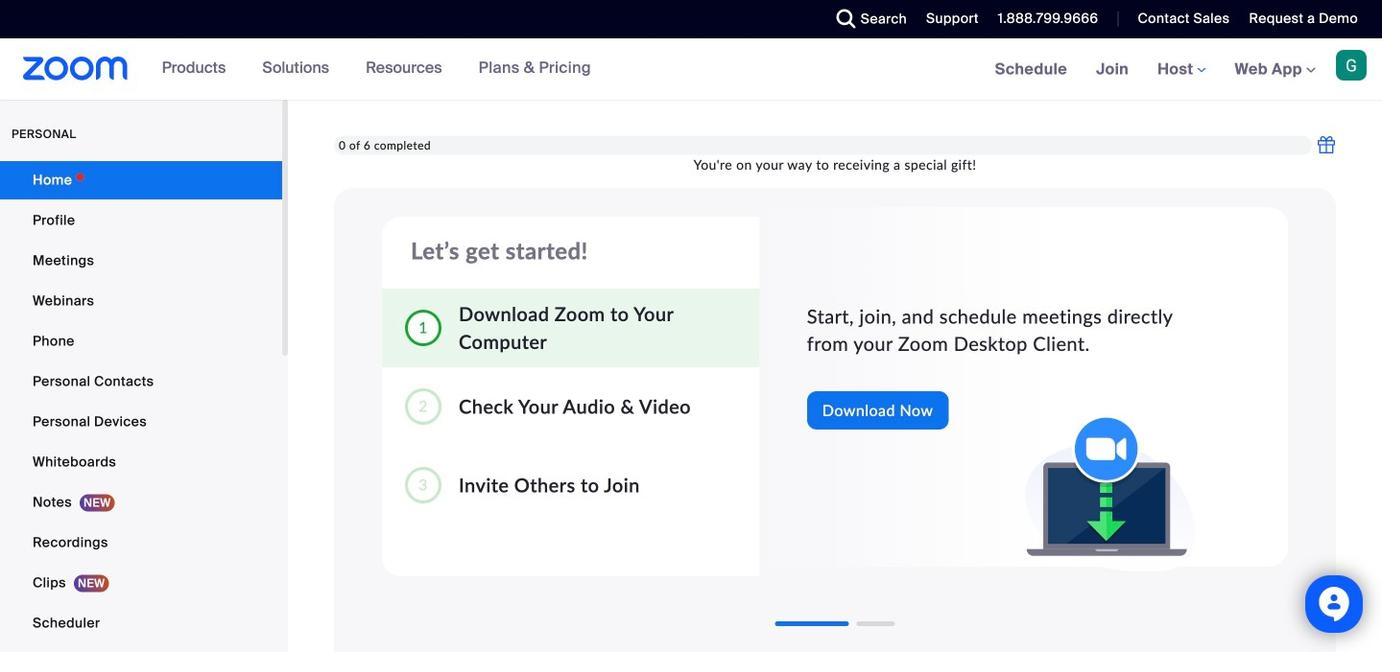 Task type: describe. For each thing, give the bounding box(es) containing it.
zoom logo image
[[23, 57, 128, 81]]



Task type: vqa. For each thing, say whether or not it's contained in the screenshot.
Profile picture
yes



Task type: locate. For each thing, give the bounding box(es) containing it.
product information navigation
[[147, 38, 606, 100]]

banner
[[0, 38, 1382, 101]]

personal menu menu
[[0, 161, 282, 653]]

profile picture image
[[1336, 50, 1367, 81]]

meetings navigation
[[981, 38, 1382, 101]]



